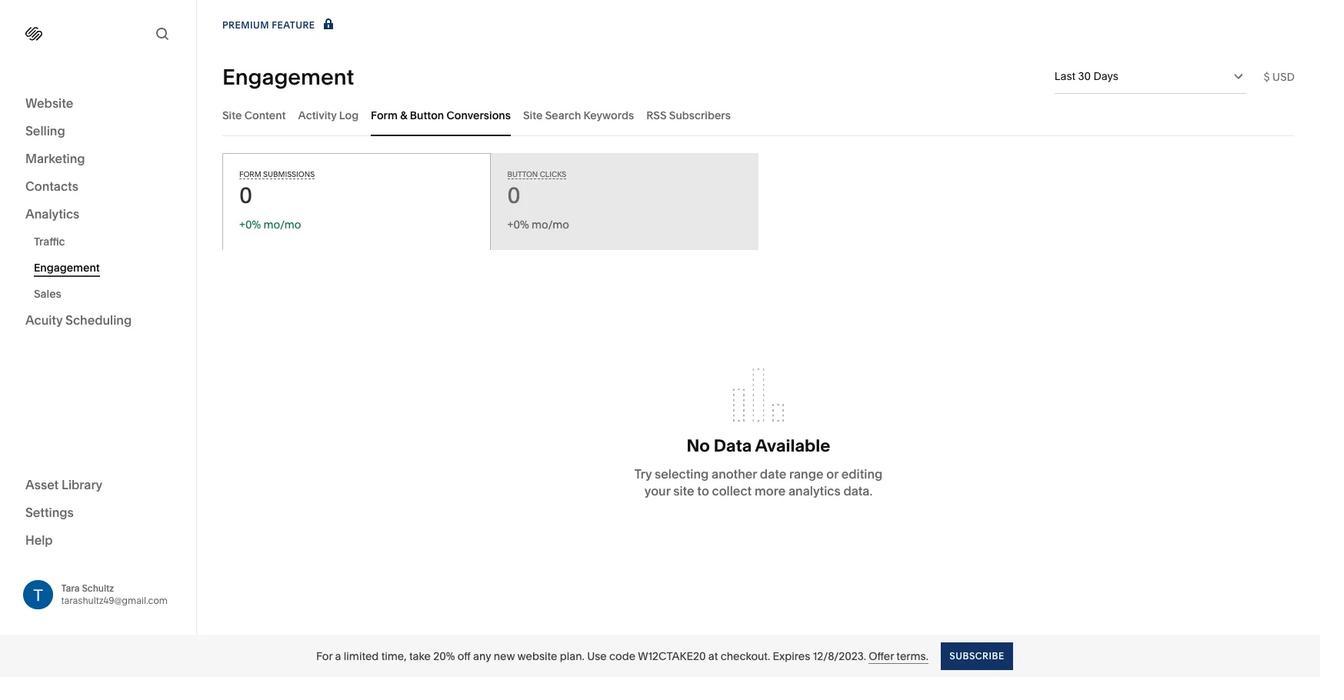 Task type: locate. For each thing, give the bounding box(es) containing it.
form submissions 0 0% mo/mo
[[239, 170, 315, 232]]

1 horizontal spatial 0
[[508, 182, 521, 209]]

contacts link
[[25, 178, 171, 196]]

1 horizontal spatial site
[[523, 108, 543, 122]]

1 0% from the left
[[245, 218, 261, 232]]

2 0 from the left
[[508, 182, 521, 209]]

site inside site content button
[[222, 108, 242, 122]]

rss
[[647, 108, 667, 122]]

settings link
[[25, 504, 171, 522]]

rss subscribers
[[647, 108, 731, 122]]

2 0% from the left
[[514, 218, 529, 232]]

last
[[1055, 69, 1076, 83]]

0 inside form submissions 0 0% mo/mo
[[239, 182, 253, 209]]

1 horizontal spatial 0%
[[514, 218, 529, 232]]

another
[[712, 466, 757, 481]]

1 0 from the left
[[239, 182, 253, 209]]

mo/mo inside form submissions 0 0% mo/mo
[[264, 218, 301, 232]]

clicks
[[540, 170, 567, 179]]

selling
[[25, 123, 65, 139]]

site
[[222, 108, 242, 122], [523, 108, 543, 122]]

0% for button clicks 0 0% mo/mo
[[514, 218, 529, 232]]

2 mo/mo from the left
[[532, 218, 569, 232]]

site left search at the left of the page
[[523, 108, 543, 122]]

$ usd
[[1264, 70, 1295, 84]]

engagement down traffic on the top of the page
[[34, 261, 100, 275]]

premium
[[222, 19, 269, 31]]

0%
[[245, 218, 261, 232], [514, 218, 529, 232]]

try
[[635, 466, 652, 481]]

editing
[[842, 466, 883, 481]]

site left content
[[222, 108, 242, 122]]

1 vertical spatial button
[[508, 170, 538, 179]]

tab list
[[222, 94, 1295, 136]]

1 mo/mo from the left
[[264, 218, 301, 232]]

0% inside form submissions 0 0% mo/mo
[[245, 218, 261, 232]]

marketing
[[25, 151, 85, 166]]

0 horizontal spatial form
[[239, 170, 261, 179]]

0 for form submissions 0 0% mo/mo
[[239, 182, 253, 209]]

checkout.
[[721, 649, 771, 663]]

1 horizontal spatial mo/mo
[[532, 218, 569, 232]]

0 vertical spatial engagement
[[222, 63, 354, 90]]

form
[[371, 108, 398, 122], [239, 170, 261, 179]]

your
[[645, 483, 671, 498]]

form inside form submissions 0 0% mo/mo
[[239, 170, 261, 179]]

offer terms. link
[[869, 649, 929, 664]]

0 horizontal spatial 0
[[239, 182, 253, 209]]

sales link
[[34, 281, 179, 307]]

library
[[62, 477, 103, 492]]

0 horizontal spatial site
[[222, 108, 242, 122]]

0 horizontal spatial 0%
[[245, 218, 261, 232]]

button
[[410, 108, 444, 122], [508, 170, 538, 179]]

site search keywords button
[[523, 94, 634, 136]]

mo/mo down clicks
[[532, 218, 569, 232]]

site inside site search keywords button
[[523, 108, 543, 122]]

button left clicks
[[508, 170, 538, 179]]

to
[[698, 483, 709, 498]]

1 horizontal spatial form
[[371, 108, 398, 122]]

asset
[[25, 477, 59, 492]]

0 inside button clicks 0 0% mo/mo
[[508, 182, 521, 209]]

use
[[587, 649, 607, 663]]

0 vertical spatial button
[[410, 108, 444, 122]]

mo/mo inside button clicks 0 0% mo/mo
[[532, 218, 569, 232]]

conversions
[[447, 108, 511, 122]]

button right '&' at the top left of the page
[[410, 108, 444, 122]]

0 horizontal spatial mo/mo
[[264, 218, 301, 232]]

available
[[755, 435, 831, 456]]

tab list containing site content
[[222, 94, 1295, 136]]

help
[[25, 532, 53, 548]]

engagement
[[222, 63, 354, 90], [34, 261, 100, 275]]

any
[[473, 649, 491, 663]]

form left '&' at the top left of the page
[[371, 108, 398, 122]]

1 site from the left
[[222, 108, 242, 122]]

2 site from the left
[[523, 108, 543, 122]]

engagement up content
[[222, 63, 354, 90]]

traffic link
[[34, 229, 179, 255]]

form inside button
[[371, 108, 398, 122]]

0
[[239, 182, 253, 209], [508, 182, 521, 209]]

mo/mo
[[264, 218, 301, 232], [532, 218, 569, 232]]

content
[[245, 108, 286, 122]]

website
[[25, 95, 73, 111]]

1 horizontal spatial button
[[508, 170, 538, 179]]

0 vertical spatial form
[[371, 108, 398, 122]]

0 horizontal spatial button
[[410, 108, 444, 122]]

last 30 days button
[[1055, 59, 1247, 93]]

traffic
[[34, 235, 65, 249]]

settings
[[25, 504, 74, 520]]

site content
[[222, 108, 286, 122]]

or
[[827, 466, 839, 481]]

1 horizontal spatial engagement
[[222, 63, 354, 90]]

new
[[494, 649, 515, 663]]

keywords
[[584, 108, 634, 122]]

premium feature
[[222, 19, 315, 31]]

site content button
[[222, 94, 286, 136]]

data.
[[844, 483, 873, 498]]

1 vertical spatial engagement
[[34, 261, 100, 275]]

site search keywords
[[523, 108, 634, 122]]

1 vertical spatial form
[[239, 170, 261, 179]]

form left submissions on the top of the page
[[239, 170, 261, 179]]

tara
[[61, 582, 80, 594]]

mo/mo down submissions on the top of the page
[[264, 218, 301, 232]]

take
[[409, 649, 431, 663]]

0% inside button clicks 0 0% mo/mo
[[514, 218, 529, 232]]



Task type: vqa. For each thing, say whether or not it's contained in the screenshot.
Button
yes



Task type: describe. For each thing, give the bounding box(es) containing it.
mo/mo for button clicks 0 0% mo/mo
[[532, 218, 569, 232]]

engagement link
[[34, 255, 179, 281]]

form for button
[[371, 108, 398, 122]]

30
[[1079, 69, 1091, 83]]

expires
[[773, 649, 811, 663]]

selling link
[[25, 122, 171, 141]]

w12ctake20
[[638, 649, 706, 663]]

form & button conversions button
[[371, 94, 511, 136]]

activity
[[298, 108, 337, 122]]

rss subscribers button
[[647, 94, 731, 136]]

site for site search keywords
[[523, 108, 543, 122]]

collect
[[712, 483, 752, 498]]

0% for form submissions 0 0% mo/mo
[[245, 218, 261, 232]]

12/8/2023.
[[813, 649, 867, 663]]

data
[[714, 435, 752, 456]]

activity log button
[[298, 94, 359, 136]]

off
[[458, 649, 471, 663]]

site
[[674, 483, 695, 498]]

&
[[400, 108, 408, 122]]

form & button conversions
[[371, 108, 511, 122]]

last 30 days
[[1055, 69, 1119, 83]]

subscribers
[[669, 108, 731, 122]]

button inside button
[[410, 108, 444, 122]]

no
[[687, 435, 710, 456]]

tara schultz tarashultz49@gmail.com
[[61, 582, 168, 606]]

$
[[1264, 70, 1270, 84]]

subscribe button
[[941, 642, 1013, 670]]

button clicks 0 0% mo/mo
[[508, 170, 569, 232]]

for
[[316, 649, 333, 663]]

plan.
[[560, 649, 585, 663]]

marketing link
[[25, 150, 171, 169]]

acuity scheduling link
[[25, 312, 171, 330]]

0 for button clicks 0 0% mo/mo
[[508, 182, 521, 209]]

offer
[[869, 649, 894, 663]]

code
[[610, 649, 636, 663]]

20%
[[433, 649, 455, 663]]

website link
[[25, 95, 171, 113]]

more
[[755, 483, 786, 498]]

usd
[[1273, 70, 1295, 84]]

analytics
[[25, 206, 79, 222]]

website
[[517, 649, 558, 663]]

date
[[760, 466, 787, 481]]

feature
[[272, 19, 315, 31]]

mo/mo for form submissions 0 0% mo/mo
[[264, 218, 301, 232]]

selecting
[[655, 466, 709, 481]]

no data available
[[687, 435, 831, 456]]

days
[[1094, 69, 1119, 83]]

acuity scheduling
[[25, 312, 132, 328]]

analytics
[[789, 483, 841, 498]]

analytics link
[[25, 205, 171, 224]]

acuity
[[25, 312, 63, 328]]

asset library
[[25, 477, 103, 492]]

button inside button clicks 0 0% mo/mo
[[508, 170, 538, 179]]

time,
[[381, 649, 407, 663]]

scheduling
[[65, 312, 132, 328]]

site for site content
[[222, 108, 242, 122]]

subscribe
[[950, 650, 1004, 661]]

contacts
[[25, 179, 78, 194]]

form for 0
[[239, 170, 261, 179]]

0 horizontal spatial engagement
[[34, 261, 100, 275]]

try selecting another date range or editing your site to collect more analytics data.
[[635, 466, 883, 498]]

tarashultz49@gmail.com
[[61, 595, 168, 606]]

premium feature button
[[222, 17, 337, 34]]

sales
[[34, 287, 61, 301]]

range
[[790, 466, 824, 481]]

asset library link
[[25, 476, 171, 494]]

submissions
[[263, 170, 315, 179]]

a
[[335, 649, 341, 663]]

log
[[339, 108, 359, 122]]

search
[[545, 108, 581, 122]]

terms.
[[897, 649, 929, 663]]

for a limited time, take 20% off any new website plan. use code w12ctake20 at checkout. expires 12/8/2023. offer terms.
[[316, 649, 929, 663]]

schultz
[[82, 582, 114, 594]]

help link
[[25, 531, 53, 548]]

limited
[[344, 649, 379, 663]]

activity log
[[298, 108, 359, 122]]

at
[[709, 649, 718, 663]]



